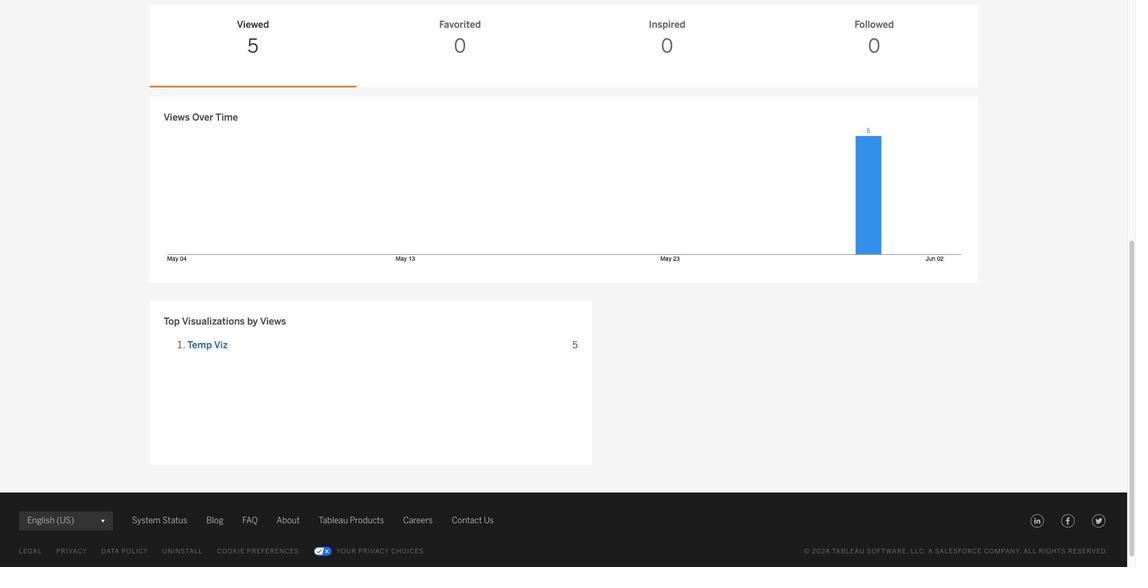 Task type: locate. For each thing, give the bounding box(es) containing it.
vega visualization image
[[164, 125, 964, 265]]

number of times that your visualizations were viewed by others in the last 30 days element
[[155, 18, 351, 61]]



Task type: vqa. For each thing, say whether or not it's contained in the screenshot.
Number of authors who started following you in the last 30 days element
yes



Task type: describe. For each thing, give the bounding box(es) containing it.
number of times that your visualizations were favorited by others in the last 30 days element
[[363, 18, 558, 61]]

number of visualizations published by others in the last 30 days that credit your profile or visualizations as inspiration element
[[570, 18, 765, 61]]

selected language element
[[27, 512, 105, 531]]

vega visualization element
[[164, 125, 964, 269]]

number of authors who started following you in the last 30 days element
[[777, 18, 973, 61]]



